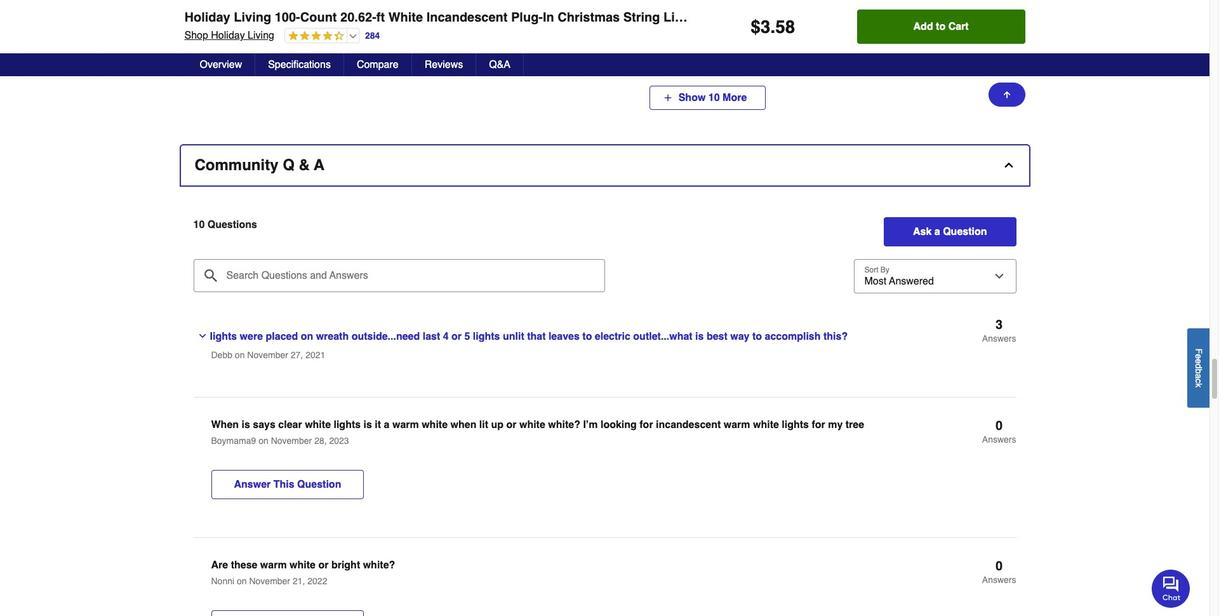 Task type: locate. For each thing, give the bounding box(es) containing it.
1 vertical spatial 0 answers element
[[983, 559, 1017, 586]]

add to cart
[[914, 21, 969, 32]]

c
[[1195, 379, 1205, 383]]

0 answers inside nonni's question on november 21, 2022 element
[[983, 559, 1017, 585]]

a right it
[[384, 419, 390, 431]]

1 vertical spatial november
[[271, 436, 312, 446]]

$
[[751, 17, 761, 37]]

placed
[[266, 331, 298, 342]]

or up 2022 on the bottom
[[319, 560, 329, 571]]

0 vertical spatial 0 answers element
[[983, 419, 1017, 445]]

answers for when is says clear white lights is it a warm white when lit up or white white? i'm looking for incandescent warm white lights for my tree
[[983, 435, 1017, 445]]

$ 3 . 58
[[751, 17, 796, 37]]

3 answers from the top
[[983, 575, 1017, 585]]

a inside button
[[1195, 374, 1205, 379]]

0 vertical spatial answers
[[983, 334, 1017, 344]]

overview
[[200, 59, 242, 71]]

or inside button
[[452, 331, 462, 342]]

white
[[305, 419, 331, 431], [422, 419, 448, 431], [520, 419, 546, 431], [754, 419, 780, 431], [290, 560, 316, 571]]

answers
[[983, 334, 1017, 344], [983, 435, 1017, 445], [983, 575, 1017, 585]]

2 0 answers from the top
[[983, 559, 1017, 585]]

living up specifications
[[248, 30, 274, 41]]

2 for from the left
[[812, 419, 826, 431]]

2 vertical spatial or
[[319, 560, 329, 571]]

0 answers element for when is says clear white lights is it a warm white when lit up or white white? i'm looking for incandescent warm white lights for my tree
[[983, 419, 1017, 445]]

on down says
[[259, 436, 269, 446]]

string
[[624, 10, 661, 25]]

is left says
[[242, 419, 250, 431]]

ft
[[377, 10, 385, 25]]

1 horizontal spatial white?
[[549, 419, 581, 431]]

2022
[[308, 576, 328, 586]]

reviews
[[425, 59, 463, 71]]

0 vertical spatial living
[[234, 10, 271, 25]]

shop holiday living
[[185, 30, 274, 41]]

a inside 10 questions ask a question
[[935, 226, 941, 238]]

2 0 answers element from the top
[[983, 559, 1017, 586]]

0 vertical spatial white?
[[549, 419, 581, 431]]

a right ask
[[935, 226, 941, 238]]

1 vertical spatial living
[[248, 30, 274, 41]]

0 horizontal spatial to
[[583, 331, 592, 342]]

boymama9
[[211, 436, 256, 446]]

0 vertical spatial 0
[[996, 419, 1003, 433]]

are these warm white or bright white? nonni on november 21, 2022
[[211, 560, 395, 586]]

10 inside 10 questions ask a question
[[193, 219, 205, 231]]

1 vertical spatial answers
[[983, 435, 1017, 445]]

for
[[640, 419, 654, 431], [812, 419, 826, 431]]

Search Questions and Answers text field
[[193, 259, 605, 292]]

2 vertical spatial answers
[[983, 575, 1017, 585]]

up
[[491, 419, 504, 431]]

or right up
[[507, 419, 517, 431]]

0 horizontal spatial white?
[[363, 560, 395, 571]]

on down these
[[237, 576, 247, 586]]

answers inside nonni's question on november 21, 2022 element
[[983, 575, 1017, 585]]

answers for are these warm white or bright white?
[[983, 575, 1017, 585]]

on inside button
[[301, 331, 313, 342]]

0 for when is says clear white lights is it a warm white when lit up or white white? i'm looking for incandescent warm white lights for my tree
[[996, 419, 1003, 433]]

2 horizontal spatial to
[[937, 21, 946, 32]]

holiday up overview button at left top
[[211, 30, 245, 41]]

warm right incandescent
[[724, 419, 751, 431]]

leaves
[[549, 331, 580, 342]]

3
[[761, 17, 771, 37], [996, 318, 1003, 332]]

3 answers element
[[983, 318, 1017, 344]]

november down clear
[[271, 436, 312, 446]]

0 horizontal spatial for
[[640, 419, 654, 431]]

k
[[1195, 383, 1205, 387]]

2 vertical spatial a
[[384, 419, 390, 431]]

plus image
[[663, 93, 673, 103]]

10 left questions on the left top
[[193, 219, 205, 231]]

on inside are these warm white or bright white? nonni on november 21, 2022
[[237, 576, 247, 586]]

1 vertical spatial or
[[507, 419, 517, 431]]

community q & a button
[[181, 145, 1030, 185]]

it
[[375, 419, 381, 431]]

when is says clear white lights is it a warm white when lit up or white white? i'm looking for incandescent warm white lights for my tree boymama9 on november 28, 2023
[[211, 419, 865, 446]]

0 horizontal spatial lights
[[334, 419, 361, 431]]

this
[[274, 479, 295, 490]]

lights inside button
[[473, 331, 500, 342]]

white?
[[549, 419, 581, 431], [363, 560, 395, 571]]

1 vertical spatial white?
[[363, 560, 395, 571]]

1 horizontal spatial to
[[753, 331, 763, 342]]

holiday up shop
[[185, 10, 230, 25]]

0 vertical spatial question
[[944, 226, 988, 238]]

warm right it
[[393, 419, 419, 431]]

verified purchaser
[[889, 2, 955, 11]]

lights right "5"
[[473, 331, 500, 342]]

1 horizontal spatial lights
[[473, 331, 500, 342]]

1 0 answers element from the top
[[983, 419, 1017, 445]]

to right add
[[937, 21, 946, 32]]

21,
[[293, 576, 305, 586]]

.
[[771, 17, 776, 37]]

lights up 2023
[[334, 419, 361, 431]]

reviews button
[[412, 53, 477, 76]]

284
[[365, 30, 380, 40]]

2 horizontal spatial or
[[507, 419, 517, 431]]

warm right these
[[260, 560, 287, 571]]

a up k
[[1195, 374, 1205, 379]]

0 horizontal spatial warm
[[260, 560, 287, 571]]

questions
[[208, 219, 257, 231]]

3 answers
[[983, 318, 1017, 344]]

2 answers from the top
[[983, 435, 1017, 445]]

1 horizontal spatial or
[[452, 331, 462, 342]]

0 vertical spatial 0 answers
[[983, 419, 1017, 445]]

november inside are these warm white or bright white? nonni on november 21, 2022
[[249, 576, 290, 586]]

0 answers inside boymama9's question on november 28, 2023 element
[[983, 419, 1017, 445]]

november
[[247, 350, 288, 360], [271, 436, 312, 446], [249, 576, 290, 586]]

or inside are these warm white or bright white? nonni on november 21, 2022
[[319, 560, 329, 571]]

answers inside boymama9's question on november 28, 2023 element
[[983, 435, 1017, 445]]

1 vertical spatial a
[[1195, 374, 1205, 379]]

2023
[[329, 436, 349, 446]]

1 horizontal spatial 10
[[709, 92, 720, 104]]

&
[[299, 156, 310, 174]]

question right ask
[[944, 226, 988, 238]]

0 answers element for are these warm white or bright white?
[[983, 559, 1017, 586]]

holiday
[[185, 10, 230, 25], [211, 30, 245, 41]]

chat invite button image
[[1153, 569, 1191, 608]]

for right looking at the bottom
[[640, 419, 654, 431]]

add
[[914, 21, 934, 32]]

1 horizontal spatial a
[[935, 226, 941, 238]]

10 left more
[[709, 92, 720, 104]]

warm inside are these warm white or bright white? nonni on november 21, 2022
[[260, 560, 287, 571]]

bright
[[332, 560, 360, 571]]

1 horizontal spatial question
[[944, 226, 988, 238]]

0 horizontal spatial or
[[319, 560, 329, 571]]

a
[[935, 226, 941, 238], [1195, 374, 1205, 379], [384, 419, 390, 431]]

20.62-
[[341, 10, 377, 25]]

1 0 from the top
[[996, 419, 1003, 433]]

lights left my
[[782, 419, 810, 431]]

1 vertical spatial 0 answers
[[983, 559, 1017, 585]]

for left my
[[812, 419, 826, 431]]

5
[[465, 331, 470, 342]]

0 horizontal spatial is
[[242, 419, 250, 431]]

e
[[1195, 354, 1205, 359], [1195, 359, 1205, 364]]

0 horizontal spatial 3
[[761, 17, 771, 37]]

0 answers element inside boymama9's question on november 28, 2023 element
[[983, 419, 1017, 445]]

0 answers for are these warm white or bright white?
[[983, 559, 1017, 585]]

on up "2021"
[[301, 331, 313, 342]]

living
[[234, 10, 271, 25], [248, 30, 274, 41]]

10
[[709, 92, 720, 104], [193, 219, 205, 231]]

white? left i'm
[[549, 419, 581, 431]]

show 10 more
[[673, 92, 753, 104]]

question
[[944, 226, 988, 238], [297, 479, 341, 490]]

1 vertical spatial 0
[[996, 559, 1003, 574]]

white? right bright
[[363, 560, 395, 571]]

0 horizontal spatial 10
[[193, 219, 205, 231]]

that
[[527, 331, 546, 342]]

2 horizontal spatial a
[[1195, 374, 1205, 379]]

1 vertical spatial question
[[297, 479, 341, 490]]

question right this
[[297, 479, 341, 490]]

november left 21,
[[249, 576, 290, 586]]

0 vertical spatial 3
[[761, 17, 771, 37]]

1 0 answers from the top
[[983, 419, 1017, 445]]

e up b
[[1195, 359, 1205, 364]]

question inside 10 questions ask a question
[[944, 226, 988, 238]]

0 horizontal spatial a
[[384, 419, 390, 431]]

incandescent
[[656, 419, 721, 431]]

0 answers
[[983, 419, 1017, 445], [983, 559, 1017, 585]]

q&a button
[[477, 53, 524, 76]]

to right the way
[[753, 331, 763, 342]]

0 answers element inside nonni's question on november 21, 2022 element
[[983, 559, 1017, 586]]

is
[[696, 331, 704, 342], [242, 419, 250, 431], [364, 419, 372, 431]]

1 horizontal spatial 3
[[996, 318, 1003, 332]]

says
[[253, 419, 276, 431]]

1 vertical spatial 3
[[996, 318, 1003, 332]]

1 vertical spatial holiday
[[211, 30, 245, 41]]

2 horizontal spatial is
[[696, 331, 704, 342]]

november down placed
[[247, 350, 288, 360]]

2 0 from the top
[[996, 559, 1003, 574]]

to
[[937, 21, 946, 32], [583, 331, 592, 342], [753, 331, 763, 342]]

0 horizontal spatial question
[[297, 479, 341, 490]]

0 vertical spatial or
[[452, 331, 462, 342]]

1 e from the top
[[1195, 354, 1205, 359]]

community
[[195, 156, 279, 174]]

chevron up image
[[1003, 159, 1016, 172]]

is left it
[[364, 419, 372, 431]]

purchaser
[[920, 2, 955, 11]]

0 vertical spatial a
[[935, 226, 941, 238]]

specifications
[[268, 59, 331, 71]]

1 horizontal spatial for
[[812, 419, 826, 431]]

living up shop holiday living
[[234, 10, 271, 25]]

0 answers element
[[983, 419, 1017, 445], [983, 559, 1017, 586]]

2021
[[306, 350, 326, 360]]

a
[[314, 156, 325, 174]]

on inside when is says clear white lights is it a warm white when lit up or white white? i'm looking for incandescent warm white lights for my tree boymama9 on november 28, 2023
[[259, 436, 269, 446]]

on
[[301, 331, 313, 342], [235, 350, 245, 360], [259, 436, 269, 446], [237, 576, 247, 586]]

or left "5"
[[452, 331, 462, 342]]

november inside when is says clear white lights is it a warm white when lit up or white white? i'm looking for incandescent warm white lights for my tree boymama9 on november 28, 2023
[[271, 436, 312, 446]]

to right leaves
[[583, 331, 592, 342]]

warm
[[393, 419, 419, 431], [724, 419, 751, 431], [260, 560, 287, 571]]

white? inside when is says clear white lights is it a warm white when lit up or white white? i'm looking for incandescent warm white lights for my tree boymama9 on november 28, 2023
[[549, 419, 581, 431]]

1 vertical spatial 10
[[193, 219, 205, 231]]

e up d
[[1195, 354, 1205, 359]]

is left best
[[696, 331, 704, 342]]

2 vertical spatial november
[[249, 576, 290, 586]]

or
[[452, 331, 462, 342], [507, 419, 517, 431], [319, 560, 329, 571]]



Task type: describe. For each thing, give the bounding box(es) containing it.
1 for from the left
[[640, 419, 654, 431]]

28,
[[315, 436, 327, 446]]

plug-
[[512, 10, 543, 25]]

0 answers for when is says clear white lights is it a warm white when lit up or white white? i'm looking for incandescent warm white lights for my tree
[[983, 419, 1017, 445]]

0 for are these warm white or bright white?
[[996, 559, 1003, 574]]

this?
[[824, 331, 848, 342]]

verified
[[893, 2, 918, 11]]

show
[[679, 92, 706, 104]]

cart
[[949, 21, 969, 32]]

electric
[[595, 331, 631, 342]]

debb on november 27, 2021
[[211, 350, 326, 360]]

2 horizontal spatial warm
[[724, 419, 751, 431]]

1 horizontal spatial is
[[364, 419, 372, 431]]

100-
[[275, 10, 300, 25]]

or inside when is says clear white lights is it a warm white when lit up or white white? i'm looking for incandescent warm white lights for my tree boymama9 on november 28, 2023
[[507, 419, 517, 431]]

nonni
[[211, 576, 235, 586]]

iights were placed on wreath outside...need last 4 or 5 lights unlit that leaves to electric outlet...what is best way to accomplish this? button
[[193, 319, 852, 345]]

chevron down image
[[197, 331, 207, 341]]

q&a
[[489, 59, 511, 71]]

incandescent
[[427, 10, 508, 25]]

add to cart button
[[858, 10, 1026, 44]]

community q & a
[[195, 156, 325, 174]]

when
[[211, 419, 239, 431]]

27,
[[291, 350, 303, 360]]

0 vertical spatial holiday
[[185, 10, 230, 25]]

on right debb
[[235, 350, 245, 360]]

more
[[723, 92, 747, 104]]

iights were placed on wreath outside...need last 4 or 5 lights unlit that leaves to electric outlet...what is best way to accomplish this?
[[210, 331, 848, 342]]

0 vertical spatial november
[[247, 350, 288, 360]]

is inside iights were placed on wreath outside...need last 4 or 5 lights unlit that leaves to electric outlet...what is best way to accomplish this? button
[[696, 331, 704, 342]]

compare button
[[344, 53, 412, 76]]

white
[[389, 10, 423, 25]]

b
[[1195, 369, 1205, 374]]

answer this question
[[234, 479, 341, 490]]

last
[[423, 331, 440, 342]]

iights
[[210, 331, 237, 342]]

count
[[300, 10, 337, 25]]

1 horizontal spatial warm
[[393, 419, 419, 431]]

d
[[1195, 364, 1205, 369]]

compare
[[357, 59, 399, 71]]

wreath
[[316, 331, 349, 342]]

when
[[451, 419, 477, 431]]

in
[[543, 10, 555, 25]]

2 e from the top
[[1195, 359, 1205, 364]]

58
[[776, 17, 796, 37]]

10 questions ask a question
[[193, 219, 988, 238]]

are
[[211, 560, 228, 571]]

arrow up image
[[1002, 90, 1013, 100]]

3 inside 3 answers
[[996, 318, 1003, 332]]

my
[[829, 419, 843, 431]]

4
[[443, 331, 449, 342]]

overview button
[[187, 53, 256, 76]]

boymama9's question on november 28, 2023 element
[[193, 419, 1017, 538]]

f
[[1195, 348, 1205, 354]]

white? inside are these warm white or bright white? nonni on november 21, 2022
[[363, 560, 395, 571]]

unlit
[[503, 331, 525, 342]]

specifications button
[[256, 53, 344, 76]]

i'm
[[584, 419, 598, 431]]

way
[[731, 331, 750, 342]]

ask a question button
[[885, 217, 1017, 246]]

answer
[[234, 479, 271, 490]]

1 answers from the top
[[983, 334, 1017, 344]]

f e e d b a c k
[[1195, 348, 1205, 387]]

accomplish
[[765, 331, 821, 342]]

question inside 'button'
[[297, 479, 341, 490]]

these
[[231, 560, 258, 571]]

best
[[707, 331, 728, 342]]

outlet...what
[[634, 331, 693, 342]]

were
[[240, 331, 263, 342]]

tree
[[846, 419, 865, 431]]

q
[[283, 156, 295, 174]]

answer this question button
[[211, 470, 364, 499]]

a inside when is says clear white lights is it a warm white when lit up or white white? i'm looking for incandescent warm white lights for my tree boymama9 on november 28, 2023
[[384, 419, 390, 431]]

white inside are these warm white or bright white? nonni on november 21, 2022
[[290, 560, 316, 571]]

debb
[[211, 350, 233, 360]]

0 vertical spatial 10
[[709, 92, 720, 104]]

holiday living 100-count 20.62-ft white incandescent plug-in christmas string lights
[[185, 10, 702, 25]]

ask
[[914, 226, 932, 238]]

nonni's question on november 21, 2022 element
[[193, 559, 1017, 616]]

christmas
[[558, 10, 620, 25]]

shop
[[185, 30, 208, 41]]

f e e d b a c k button
[[1188, 328, 1210, 408]]

4.4 stars image
[[285, 30, 344, 43]]

clear
[[279, 419, 302, 431]]

outside...need
[[352, 331, 420, 342]]

lit
[[480, 419, 489, 431]]

lights
[[664, 10, 702, 25]]

2 horizontal spatial lights
[[782, 419, 810, 431]]

looking
[[601, 419, 637, 431]]



Task type: vqa. For each thing, say whether or not it's contained in the screenshot.
Add
yes



